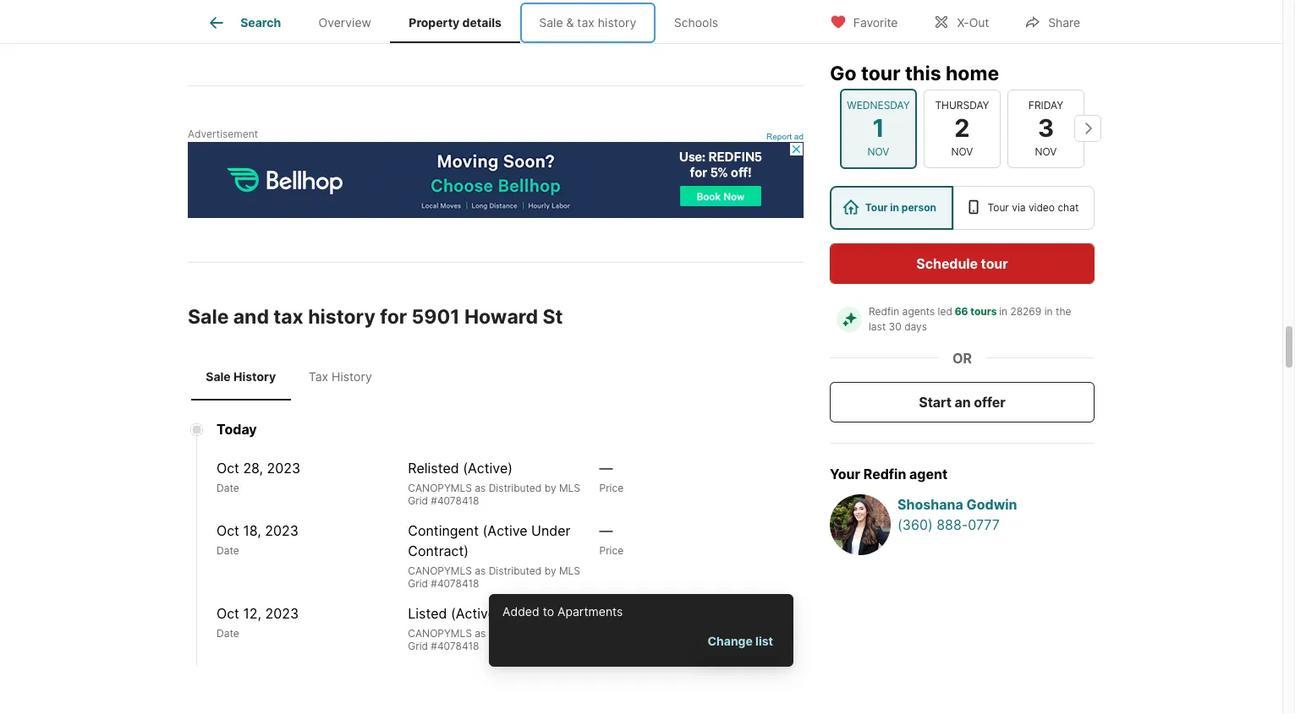 Task type: describe. For each thing, give the bounding box(es) containing it.
schools
[[674, 15, 718, 30]]

mls inside contingent (active under contract) canopymls as distributed by mls grid #4078418
[[559, 565, 580, 578]]

image of shoshana godwin image
[[830, 494, 891, 555]]

x-out button
[[919, 4, 1004, 38]]

— price for relisted (active)
[[599, 461, 624, 495]]

x-
[[957, 15, 969, 29]]

— price for contingent (active under contract)
[[599, 523, 624, 558]]

last
[[869, 320, 886, 332]]

by inside contingent (active under contract) canopymls as distributed by mls grid #4078418
[[544, 565, 556, 578]]

alert containing added to apartments
[[489, 594, 793, 667]]

tour in person option
[[830, 185, 953, 229]]

&
[[566, 15, 574, 30]]

x-out
[[957, 15, 989, 29]]

relisted (active) canopymls as distributed by mls grid #4078418
[[408, 461, 580, 508]]

ad
[[794, 132, 804, 141]]

tax history
[[309, 370, 372, 384]]

66
[[955, 305, 968, 317]]

2023 for oct 12, 2023
[[265, 606, 299, 623]]

property
[[409, 15, 460, 30]]

2023 for oct 18, 2023
[[265, 523, 299, 540]]

tax history tab
[[291, 356, 390, 398]]

oct for oct 28, 2023
[[217, 461, 239, 477]]

favorite button
[[815, 4, 912, 38]]

(active) for listed (active)
[[451, 606, 501, 623]]

tour in person
[[865, 200, 936, 213]]

history for &
[[598, 15, 636, 30]]

history for and
[[308, 305, 375, 329]]

date for oct 28, 2023
[[217, 483, 239, 495]]

sale history tab
[[191, 356, 291, 398]]

shoshana godwin link
[[898, 494, 1095, 514]]

price for relisted (active)
[[599, 483, 624, 495]]

schedule tour
[[916, 255, 1008, 272]]

oct 12, 2023 date
[[217, 606, 299, 641]]

2023 for oct 28, 2023
[[267, 461, 300, 477]]

wednesday
[[847, 99, 910, 111]]

via
[[1012, 200, 1026, 213]]

an
[[955, 393, 971, 410]]

out
[[969, 15, 989, 29]]

your redfin agent
[[830, 465, 948, 482]]

overview
[[319, 15, 371, 30]]

0777
[[968, 516, 1000, 533]]

days
[[904, 320, 927, 332]]

3
[[1038, 113, 1054, 143]]

tours
[[971, 305, 997, 317]]

advertisement
[[188, 128, 258, 140]]

for
[[380, 305, 407, 329]]

change list
[[708, 634, 773, 649]]

sale & tax history
[[539, 15, 636, 30]]

and
[[233, 305, 269, 329]]

today
[[217, 422, 257, 439]]

5901
[[412, 305, 460, 329]]

start an offer button
[[830, 382, 1095, 422]]

tab list containing sale history
[[188, 353, 393, 401]]

ad region
[[188, 142, 804, 218]]

your
[[830, 465, 860, 482]]

overview tab
[[300, 3, 390, 43]]

howard
[[464, 305, 538, 329]]

in inside tour in person option
[[890, 200, 899, 213]]

nov for 3
[[1035, 145, 1057, 157]]

wednesday 1 nov
[[847, 99, 910, 157]]

1 vertical spatial redfin
[[864, 465, 906, 482]]

next image
[[1074, 115, 1101, 142]]

schedule
[[916, 255, 978, 272]]

property details
[[409, 15, 502, 30]]

tour via video chat
[[988, 200, 1079, 213]]

search link
[[207, 13, 281, 33]]

contract)
[[408, 543, 469, 560]]

18,
[[243, 523, 261, 540]]

agent
[[909, 465, 948, 482]]

listed (active) canopymls as distributed by mls grid #4078418
[[408, 606, 580, 653]]

by for listed (active)
[[544, 628, 556, 641]]

tour for schedule
[[981, 255, 1008, 272]]

the
[[1056, 305, 1071, 317]]

(active
[[483, 523, 528, 540]]

apartments
[[557, 604, 623, 619]]

distributed for relisted (active)
[[489, 483, 542, 495]]

added
[[502, 604, 539, 619]]

(360)
[[898, 516, 933, 533]]

grid inside contingent (active under contract) canopymls as distributed by mls grid #4078418
[[408, 578, 428, 591]]

$100,000
[[599, 606, 660, 623]]

search
[[240, 15, 281, 30]]

under
[[531, 523, 571, 540]]

video
[[1029, 200, 1055, 213]]

change
[[708, 634, 753, 649]]

report ad button
[[766, 132, 804, 145]]

30
[[889, 320, 902, 332]]

— for relisted (active)
[[599, 461, 613, 477]]

2
[[955, 113, 970, 143]]

friday
[[1029, 99, 1063, 111]]

(360) 888-0777 link
[[898, 514, 1095, 535]]

#4078418 for listed
[[431, 641, 479, 653]]

date for oct 12, 2023
[[217, 628, 239, 641]]

shoshana godwin (360) 888-0777
[[898, 496, 1017, 533]]

redfin agents led 66 tours in 28269
[[869, 305, 1042, 317]]

mls for —
[[559, 483, 580, 495]]

friday 3 nov
[[1029, 99, 1063, 157]]

price for contingent (active under contract)
[[599, 545, 624, 558]]



Task type: vqa. For each thing, say whether or not it's contained in the screenshot.
Sale associated with Sale & tax history
yes



Task type: locate. For each thing, give the bounding box(es) containing it.
sale
[[539, 15, 563, 30], [188, 305, 229, 329], [206, 370, 231, 384]]

as for relisted (active)
[[475, 483, 486, 495]]

distributed inside relisted (active) canopymls as distributed by mls grid #4078418
[[489, 483, 542, 495]]

(active) left added
[[451, 606, 501, 623]]

oct for oct 18, 2023
[[217, 523, 239, 540]]

mls
[[559, 483, 580, 495], [559, 565, 580, 578], [559, 628, 580, 641]]

change list button
[[701, 626, 780, 657]]

0 vertical spatial 2023
[[267, 461, 300, 477]]

0 vertical spatial by
[[544, 483, 556, 495]]

person
[[902, 200, 936, 213]]

2 price from the top
[[599, 545, 624, 558]]

2 by from the top
[[544, 565, 556, 578]]

canopymls for relisted
[[408, 483, 472, 495]]

1 vertical spatial mls
[[559, 565, 580, 578]]

history left for
[[308, 305, 375, 329]]

2 vertical spatial oct
[[217, 606, 239, 623]]

canopymls down listed
[[408, 628, 472, 641]]

sale history
[[206, 370, 276, 384]]

2 vertical spatial 2023
[[265, 606, 299, 623]]

tax inside tab
[[577, 15, 595, 30]]

1 vertical spatial tab list
[[188, 353, 393, 401]]

share button
[[1010, 4, 1095, 38]]

0 vertical spatial as
[[475, 483, 486, 495]]

in inside in the last 30 days
[[1044, 305, 1053, 317]]

3 by from the top
[[544, 628, 556, 641]]

2 #4078418 from the top
[[431, 578, 479, 591]]

0 vertical spatial #4078418
[[431, 495, 479, 508]]

history up today
[[233, 370, 276, 384]]

2 vertical spatial by
[[544, 628, 556, 641]]

1 as from the top
[[475, 483, 486, 495]]

grid for listed
[[408, 641, 428, 653]]

(active) right relisted at the left
[[463, 461, 513, 477]]

2 nov from the left
[[951, 145, 973, 157]]

alert
[[489, 594, 793, 667]]

start
[[919, 393, 952, 410]]

#4078418 inside contingent (active under contract) canopymls as distributed by mls grid #4078418
[[431, 578, 479, 591]]

agents
[[902, 305, 935, 317]]

2023
[[267, 461, 300, 477], [265, 523, 299, 540], [265, 606, 299, 623]]

3 date from the top
[[217, 628, 239, 641]]

canopymls inside relisted (active) canopymls as distributed by mls grid #4078418
[[408, 483, 472, 495]]

grid inside listed (active) canopymls as distributed by mls grid #4078418
[[408, 641, 428, 653]]

go
[[830, 61, 857, 85]]

3 as from the top
[[475, 628, 486, 641]]

redfin up last
[[869, 305, 899, 317]]

tax right and
[[274, 305, 304, 329]]

3 grid from the top
[[408, 641, 428, 653]]

by up to
[[544, 565, 556, 578]]

added to apartments
[[502, 604, 623, 619]]

1 — from the top
[[599, 461, 613, 477]]

1 grid from the top
[[408, 495, 428, 508]]

start an offer
[[919, 393, 1006, 410]]

(active) for relisted (active)
[[463, 461, 513, 477]]

888-
[[937, 516, 968, 533]]

0 vertical spatial oct
[[217, 461, 239, 477]]

oct
[[217, 461, 239, 477], [217, 523, 239, 540], [217, 606, 239, 623]]

tour
[[861, 61, 901, 85], [981, 255, 1008, 272]]

grid
[[408, 495, 428, 508], [408, 578, 428, 591], [408, 641, 428, 653]]

home
[[946, 61, 999, 85]]

schools tab
[[655, 3, 737, 43]]

0 vertical spatial history
[[598, 15, 636, 30]]

0 vertical spatial date
[[217, 483, 239, 495]]

2 vertical spatial canopymls
[[408, 628, 472, 641]]

2 history from the left
[[332, 370, 372, 384]]

oct left 12,
[[217, 606, 239, 623]]

history right tax
[[332, 370, 372, 384]]

2 grid from the top
[[408, 578, 428, 591]]

distributed up added
[[489, 565, 542, 578]]

favorite
[[853, 15, 898, 29]]

as up (active at the bottom left of the page
[[475, 483, 486, 495]]

mls inside relisted (active) canopymls as distributed by mls grid #4078418
[[559, 483, 580, 495]]

oct 28, 2023 date
[[217, 461, 300, 495]]

this
[[905, 61, 941, 85]]

shoshana
[[898, 496, 963, 513]]

oct inside oct 12, 2023 date
[[217, 606, 239, 623]]

grid down relisted at the left
[[408, 495, 428, 508]]

(active)
[[463, 461, 513, 477], [451, 606, 501, 623]]

nov inside thursday 2 nov
[[951, 145, 973, 157]]

(active) inside listed (active) canopymls as distributed by mls grid #4078418
[[451, 606, 501, 623]]

2023 inside the "oct 28, 2023 date"
[[267, 461, 300, 477]]

nov down 2
[[951, 145, 973, 157]]

0 vertical spatial tour
[[861, 61, 901, 85]]

1 vertical spatial history
[[308, 305, 375, 329]]

1 vertical spatial 2023
[[265, 523, 299, 540]]

date inside the "oct 28, 2023 date"
[[217, 483, 239, 495]]

0 vertical spatial grid
[[408, 495, 428, 508]]

1 #4078418 from the top
[[431, 495, 479, 508]]

in left the at the top of the page
[[1044, 305, 1053, 317]]

1 vertical spatial price
[[599, 545, 624, 558]]

2 canopymls from the top
[[408, 565, 472, 578]]

as
[[475, 483, 486, 495], [475, 565, 486, 578], [475, 628, 486, 641]]

tax for and
[[274, 305, 304, 329]]

history inside sale history tab
[[233, 370, 276, 384]]

0 horizontal spatial nov
[[868, 145, 889, 157]]

distributed
[[489, 483, 542, 495], [489, 565, 542, 578], [489, 628, 542, 641]]

canopymls down contract)
[[408, 565, 472, 578]]

1 distributed from the top
[[489, 483, 542, 495]]

st
[[543, 305, 563, 329]]

redfin
[[869, 305, 899, 317], [864, 465, 906, 482]]

tab list
[[188, 0, 751, 43], [188, 353, 393, 401]]

as for listed (active)
[[475, 628, 486, 641]]

history inside tax history tab
[[332, 370, 372, 384]]

1 vertical spatial tour
[[981, 255, 1008, 272]]

2 — from the top
[[599, 523, 613, 540]]

1 horizontal spatial history
[[332, 370, 372, 384]]

3 mls from the top
[[559, 628, 580, 641]]

1 vertical spatial by
[[544, 565, 556, 578]]

0 vertical spatial tab list
[[188, 0, 751, 43]]

date for oct 18, 2023
[[217, 545, 239, 558]]

grid for relisted
[[408, 495, 428, 508]]

2 horizontal spatial in
[[1044, 305, 1053, 317]]

2 vertical spatial sale
[[206, 370, 231, 384]]

godwin
[[966, 496, 1017, 513]]

3 oct from the top
[[217, 606, 239, 623]]

contingent
[[408, 523, 479, 540]]

2 vertical spatial as
[[475, 628, 486, 641]]

2 vertical spatial #4078418
[[431, 641, 479, 653]]

distributed inside contingent (active under contract) canopymls as distributed by mls grid #4078418
[[489, 565, 542, 578]]

sale and tax history for 5901 howard st
[[188, 305, 563, 329]]

list box containing tour in person
[[830, 185, 1095, 229]]

nov for 2
[[951, 145, 973, 157]]

1 vertical spatial canopymls
[[408, 565, 472, 578]]

sale inside tab
[[539, 15, 563, 30]]

0 vertical spatial sale
[[539, 15, 563, 30]]

tax for &
[[577, 15, 595, 30]]

2 mls from the top
[[559, 565, 580, 578]]

2 vertical spatial grid
[[408, 641, 428, 653]]

1 vertical spatial #4078418
[[431, 578, 479, 591]]

— price
[[599, 461, 624, 495], [599, 523, 624, 558]]

date inside oct 18, 2023 date
[[217, 545, 239, 558]]

0 vertical spatial (active)
[[463, 461, 513, 477]]

tour for tour via video chat
[[988, 200, 1009, 213]]

tour via video chat option
[[953, 185, 1095, 229]]

0 vertical spatial distributed
[[489, 483, 542, 495]]

by inside listed (active) canopymls as distributed by mls grid #4078418
[[544, 628, 556, 641]]

property details tab
[[390, 3, 520, 43]]

1 vertical spatial tax
[[274, 305, 304, 329]]

— for contingent (active under contract)
[[599, 523, 613, 540]]

#4078418 inside relisted (active) canopymls as distributed by mls grid #4078418
[[431, 495, 479, 508]]

1 vertical spatial — price
[[599, 523, 624, 558]]

28,
[[243, 461, 263, 477]]

nov down 3
[[1035, 145, 1057, 157]]

report
[[766, 132, 792, 141]]

#4078418 inside listed (active) canopymls as distributed by mls grid #4078418
[[431, 641, 479, 653]]

2 — price from the top
[[599, 523, 624, 558]]

as inside contingent (active under contract) canopymls as distributed by mls grid #4078418
[[475, 565, 486, 578]]

1
[[872, 113, 884, 143]]

3 #4078418 from the top
[[431, 641, 479, 653]]

1 horizontal spatial tax
[[577, 15, 595, 30]]

tour left person
[[865, 200, 888, 213]]

#4078418
[[431, 495, 479, 508], [431, 578, 479, 591], [431, 641, 479, 653]]

sale for sale history
[[206, 370, 231, 384]]

mls down added to apartments
[[559, 628, 580, 641]]

1 horizontal spatial in
[[999, 305, 1008, 317]]

2023 right 12,
[[265, 606, 299, 623]]

history right &
[[598, 15, 636, 30]]

1 vertical spatial sale
[[188, 305, 229, 329]]

2 vertical spatial distributed
[[489, 628, 542, 641]]

1 tab list from the top
[[188, 0, 751, 43]]

12,
[[243, 606, 261, 623]]

as down (active at the bottom left of the page
[[475, 565, 486, 578]]

1 horizontal spatial nov
[[951, 145, 973, 157]]

1 oct from the top
[[217, 461, 239, 477]]

grid up listed
[[408, 578, 428, 591]]

by for relisted (active)
[[544, 483, 556, 495]]

0 horizontal spatial history
[[233, 370, 276, 384]]

by up under
[[544, 483, 556, 495]]

offer
[[974, 393, 1006, 410]]

1 nov from the left
[[868, 145, 889, 157]]

tour inside schedule tour button
[[981, 255, 1008, 272]]

mls inside listed (active) canopymls as distributed by mls grid #4078418
[[559, 628, 580, 641]]

in left person
[[890, 200, 899, 213]]

relisted
[[408, 461, 459, 477]]

3 distributed from the top
[[489, 628, 542, 641]]

1 vertical spatial distributed
[[489, 565, 542, 578]]

1 tour from the left
[[865, 200, 888, 213]]

2 vertical spatial mls
[[559, 628, 580, 641]]

or
[[952, 349, 972, 366]]

#4078418 down listed
[[431, 641, 479, 653]]

1 canopymls from the top
[[408, 483, 472, 495]]

by down to
[[544, 628, 556, 641]]

0 vertical spatial — price
[[599, 461, 624, 495]]

canopymls down relisted at the left
[[408, 483, 472, 495]]

1 horizontal spatial tour
[[988, 200, 1009, 213]]

tax right &
[[577, 15, 595, 30]]

2 tour from the left
[[988, 200, 1009, 213]]

1 price from the top
[[599, 483, 624, 495]]

#4078418 for relisted
[[431, 495, 479, 508]]

1 vertical spatial grid
[[408, 578, 428, 591]]

0 horizontal spatial tax
[[274, 305, 304, 329]]

nov down 1
[[868, 145, 889, 157]]

nov inside friday 3 nov
[[1035, 145, 1057, 157]]

history
[[233, 370, 276, 384], [332, 370, 372, 384]]

list
[[755, 634, 773, 649]]

sale up today
[[206, 370, 231, 384]]

tour left 'via'
[[988, 200, 1009, 213]]

chat
[[1058, 200, 1079, 213]]

mls up under
[[559, 483, 580, 495]]

1 horizontal spatial history
[[598, 15, 636, 30]]

2023 right 18,
[[265, 523, 299, 540]]

oct inside oct 18, 2023 date
[[217, 523, 239, 540]]

2023 inside oct 18, 2023 date
[[265, 523, 299, 540]]

led
[[938, 305, 952, 317]]

#4078418 up contingent
[[431, 495, 479, 508]]

2 vertical spatial date
[[217, 628, 239, 641]]

canopymls for listed
[[408, 628, 472, 641]]

details
[[462, 15, 502, 30]]

2023 right 28,
[[267, 461, 300, 477]]

2 date from the top
[[217, 545, 239, 558]]

0 vertical spatial canopymls
[[408, 483, 472, 495]]

#4078418 down contract)
[[431, 578, 479, 591]]

3 nov from the left
[[1035, 145, 1057, 157]]

oct inside the "oct 28, 2023 date"
[[217, 461, 239, 477]]

mls for $100,000
[[559, 628, 580, 641]]

report ad
[[766, 132, 804, 141]]

in
[[890, 200, 899, 213], [999, 305, 1008, 317], [1044, 305, 1053, 317]]

2023 inside oct 12, 2023 date
[[265, 606, 299, 623]]

0 horizontal spatial tour
[[865, 200, 888, 213]]

in right the tours
[[999, 305, 1008, 317]]

1 — price from the top
[[599, 461, 624, 495]]

history inside tab
[[598, 15, 636, 30]]

history for tax history
[[332, 370, 372, 384]]

oct left 28,
[[217, 461, 239, 477]]

oct left 18,
[[217, 523, 239, 540]]

2 horizontal spatial nov
[[1035, 145, 1057, 157]]

price
[[599, 483, 624, 495], [599, 545, 624, 558]]

distributed down added
[[489, 628, 542, 641]]

distributed inside listed (active) canopymls as distributed by mls grid #4078418
[[489, 628, 542, 641]]

distributed up (active at the bottom left of the page
[[489, 483, 542, 495]]

0 horizontal spatial history
[[308, 305, 375, 329]]

thursday
[[935, 99, 989, 111]]

as inside listed (active) canopymls as distributed by mls grid #4078418
[[475, 628, 486, 641]]

2 as from the top
[[475, 565, 486, 578]]

None button
[[840, 89, 917, 168], [924, 89, 1001, 167], [1007, 89, 1084, 167], [840, 89, 917, 168], [924, 89, 1001, 167], [1007, 89, 1084, 167]]

grid inside relisted (active) canopymls as distributed by mls grid #4078418
[[408, 495, 428, 508]]

sale for sale & tax history
[[539, 15, 563, 30]]

tax
[[309, 370, 328, 384]]

history for sale history
[[233, 370, 276, 384]]

1 vertical spatial —
[[599, 523, 613, 540]]

distributed for listed (active)
[[489, 628, 542, 641]]

3 canopymls from the top
[[408, 628, 472, 641]]

date inside oct 12, 2023 date
[[217, 628, 239, 641]]

1 date from the top
[[217, 483, 239, 495]]

canopymls inside listed (active) canopymls as distributed by mls grid #4078418
[[408, 628, 472, 641]]

mls up added to apartments
[[559, 565, 580, 578]]

nov inside wednesday 1 nov
[[868, 145, 889, 157]]

0 vertical spatial mls
[[559, 483, 580, 495]]

1 vertical spatial (active)
[[451, 606, 501, 623]]

sale for sale and tax history for 5901 howard st
[[188, 305, 229, 329]]

sale left &
[[539, 15, 563, 30]]

by
[[544, 483, 556, 495], [544, 565, 556, 578], [544, 628, 556, 641]]

0 horizontal spatial tour
[[861, 61, 901, 85]]

0 horizontal spatial in
[[890, 200, 899, 213]]

list box
[[830, 185, 1095, 229]]

sale left and
[[188, 305, 229, 329]]

as down contingent (active under contract) canopymls as distributed by mls grid #4078418 on the left bottom of page
[[475, 628, 486, 641]]

0 vertical spatial tax
[[577, 15, 595, 30]]

history
[[598, 15, 636, 30], [308, 305, 375, 329]]

by inside relisted (active) canopymls as distributed by mls grid #4078418
[[544, 483, 556, 495]]

to
[[543, 604, 554, 619]]

1 history from the left
[[233, 370, 276, 384]]

1 horizontal spatial tour
[[981, 255, 1008, 272]]

thursday 2 nov
[[935, 99, 989, 157]]

tour right schedule
[[981, 255, 1008, 272]]

contingent (active under contract) canopymls as distributed by mls grid #4078418
[[408, 523, 580, 591]]

canopymls inside contingent (active under contract) canopymls as distributed by mls grid #4078418
[[408, 565, 472, 578]]

0 vertical spatial —
[[599, 461, 613, 477]]

(active) inside relisted (active) canopymls as distributed by mls grid #4078418
[[463, 461, 513, 477]]

1 by from the top
[[544, 483, 556, 495]]

tour for tour in person
[[865, 200, 888, 213]]

1 mls from the top
[[559, 483, 580, 495]]

tour for go
[[861, 61, 901, 85]]

tour up "wednesday"
[[861, 61, 901, 85]]

as inside relisted (active) canopymls as distributed by mls grid #4078418
[[475, 483, 486, 495]]

0 vertical spatial redfin
[[869, 305, 899, 317]]

oct for oct 12, 2023
[[217, 606, 239, 623]]

share
[[1048, 15, 1080, 29]]

2 tab list from the top
[[188, 353, 393, 401]]

canopymls
[[408, 483, 472, 495], [408, 565, 472, 578], [408, 628, 472, 641]]

2 oct from the top
[[217, 523, 239, 540]]

1 vertical spatial date
[[217, 545, 239, 558]]

tab list containing search
[[188, 0, 751, 43]]

schedule tour button
[[830, 243, 1095, 283]]

oct 18, 2023 date
[[217, 523, 299, 558]]

0 vertical spatial price
[[599, 483, 624, 495]]

listed
[[408, 606, 447, 623]]

1 vertical spatial as
[[475, 565, 486, 578]]

sale & tax history tab
[[520, 3, 655, 43]]

redfin right your
[[864, 465, 906, 482]]

in the last 30 days
[[869, 305, 1074, 332]]

go tour this home
[[830, 61, 999, 85]]

nov for 1
[[868, 145, 889, 157]]

2 distributed from the top
[[489, 565, 542, 578]]

grid down listed
[[408, 641, 428, 653]]

1 vertical spatial oct
[[217, 523, 239, 540]]

28269
[[1010, 305, 1042, 317]]

sale inside tab
[[206, 370, 231, 384]]



